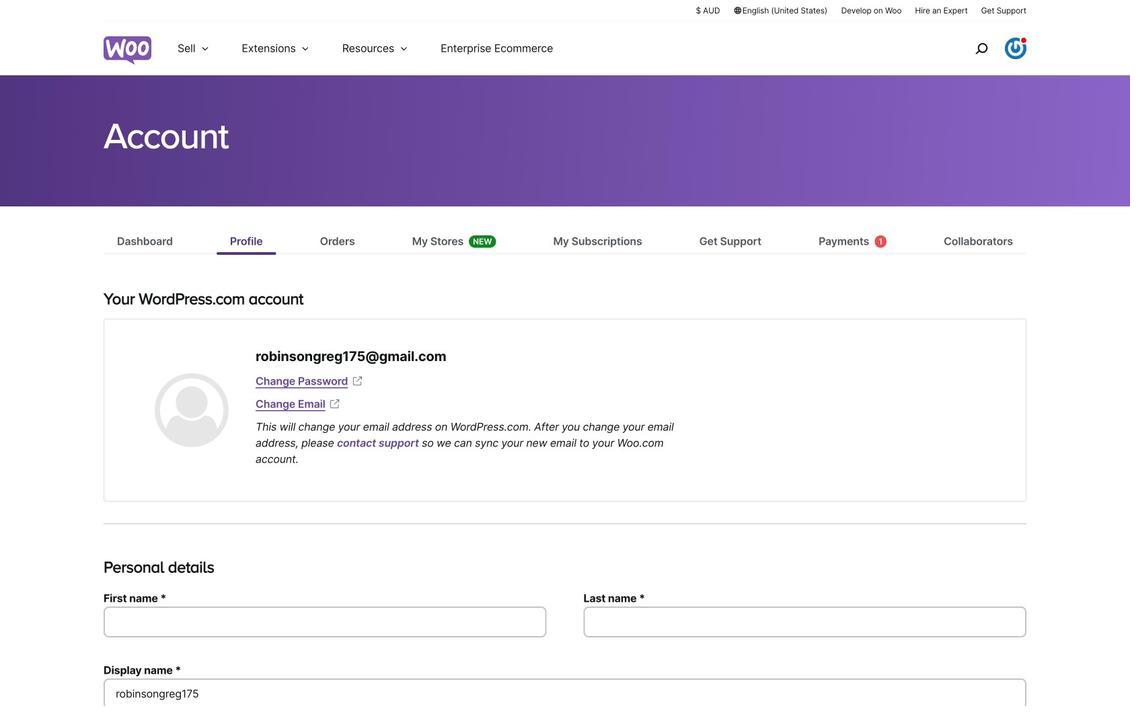 Task type: locate. For each thing, give the bounding box(es) containing it.
1 horizontal spatial external link image
[[351, 375, 364, 388]]

external link image
[[351, 375, 364, 388], [328, 398, 342, 411]]

None text field
[[104, 607, 547, 638], [584, 607, 1027, 638], [104, 607, 547, 638], [584, 607, 1027, 638]]

None text field
[[104, 679, 1027, 707]]

0 horizontal spatial external link image
[[328, 398, 342, 411]]

0 vertical spatial external link image
[[351, 375, 364, 388]]



Task type: describe. For each thing, give the bounding box(es) containing it.
search image
[[971, 38, 993, 59]]

gravatar image image
[[155, 374, 229, 448]]

1 vertical spatial external link image
[[328, 398, 342, 411]]

service navigation menu element
[[947, 27, 1027, 70]]

open account menu image
[[1006, 38, 1027, 59]]



Task type: vqa. For each thing, say whether or not it's contained in the screenshot.
Close Selector icon at the right top
no



